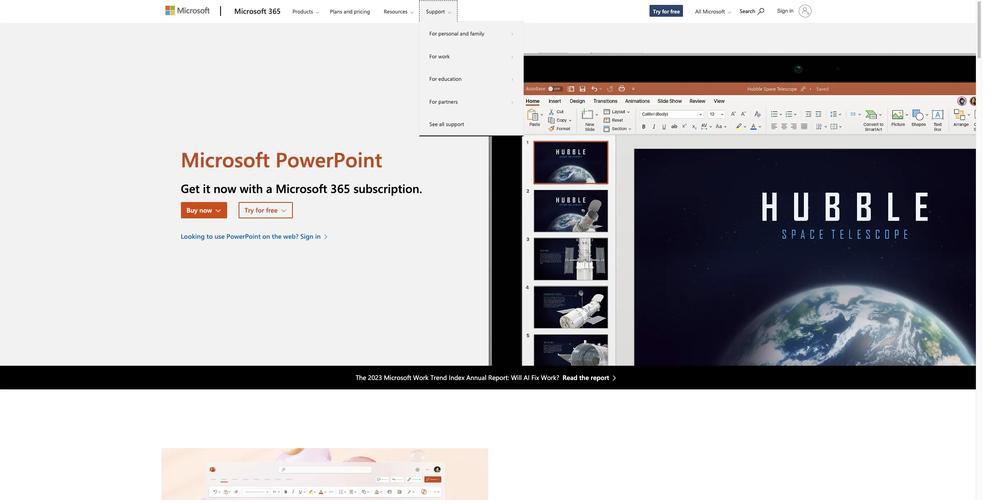 Task type: describe. For each thing, give the bounding box(es) containing it.
search button
[[737, 1, 768, 20]]

1 horizontal spatial 365
[[331, 181, 351, 196]]

microsoft 365
[[234, 6, 281, 16]]

a
[[266, 181, 273, 196]]

resources
[[384, 8, 408, 15]]

work
[[413, 374, 429, 382]]

products button
[[286, 0, 326, 22]]

for partners button
[[420, 90, 524, 113]]

1 horizontal spatial now
[[214, 181, 237, 196]]

buy
[[187, 206, 198, 215]]

see
[[430, 121, 438, 128]]

support
[[446, 121, 464, 128]]

and inside dropdown button
[[460, 30, 469, 37]]

looking to use powerpoint on the web? sign in
[[181, 232, 321, 241]]

microsoft powerpoint
[[181, 146, 382, 173]]

2023
[[368, 374, 382, 382]]

for education
[[430, 75, 462, 82]]

microsoft image
[[165, 6, 209, 15]]

for personal and family button
[[420, 22, 524, 45]]

family
[[471, 30, 485, 37]]

sign in link
[[773, 1, 815, 21]]

support
[[426, 8, 445, 15]]

all
[[696, 8, 702, 15]]

0 vertical spatial 365
[[269, 6, 281, 16]]

all
[[439, 121, 445, 128]]

with
[[240, 181, 263, 196]]

get
[[181, 181, 200, 196]]

microsoft inside dropdown button
[[703, 8, 725, 15]]

for for try for free dropdown button
[[256, 206, 264, 215]]

trend
[[431, 374, 447, 382]]

0 horizontal spatial in
[[315, 232, 321, 241]]

for for for work
[[430, 53, 437, 59]]

looking
[[181, 232, 205, 241]]

it
[[203, 181, 210, 196]]

1 horizontal spatial the
[[580, 374, 589, 382]]

ai
[[524, 374, 530, 382]]

0 horizontal spatial and
[[344, 8, 353, 15]]

for for 'try for free' link
[[662, 8, 669, 15]]

try for try for free dropdown button
[[245, 206, 254, 215]]

looking to use powerpoint on the web? sign in link
[[181, 232, 332, 242]]

all microsoft
[[696, 8, 725, 15]]

annual
[[467, 374, 487, 382]]

free for 'try for free' link
[[671, 8, 680, 15]]

Search search field
[[736, 1, 773, 20]]

for education button
[[420, 67, 524, 90]]

for work
[[430, 53, 450, 59]]

try for free link
[[650, 4, 684, 17]]

subscription.
[[354, 181, 422, 196]]

buy now button
[[181, 203, 227, 219]]

read
[[563, 374, 578, 382]]

for for for partners
[[430, 98, 437, 105]]

plans and pricing
[[330, 8, 370, 15]]

products
[[293, 8, 313, 15]]



Task type: vqa. For each thing, say whether or not it's contained in the screenshot.
bottom Sign
yes



Task type: locate. For each thing, give the bounding box(es) containing it.
see all support link
[[420, 113, 524, 136]]

for inside dropdown button
[[256, 206, 264, 215]]

work?
[[541, 374, 560, 382]]

pricing
[[354, 8, 370, 15]]

and left family
[[460, 30, 469, 37]]

personal
[[439, 30, 459, 37]]

the
[[272, 232, 282, 241], [580, 374, 589, 382]]

free for try for free dropdown button
[[266, 206, 278, 215]]

try for 'try for free' link
[[653, 8, 661, 15]]

free left all
[[671, 8, 680, 15]]

now right it
[[214, 181, 237, 196]]

for for for education
[[430, 75, 437, 82]]

0 horizontal spatial for
[[256, 206, 264, 215]]

use
[[215, 232, 225, 241]]

0 horizontal spatial now
[[200, 206, 212, 215]]

powerpoint left on
[[227, 232, 261, 241]]

0 horizontal spatial 365
[[269, 6, 281, 16]]

support button
[[419, 0, 458, 22]]

for inside for personal and family dropdown button
[[430, 30, 437, 37]]

try
[[653, 8, 661, 15], [245, 206, 254, 215]]

1 vertical spatial now
[[200, 206, 212, 215]]

for
[[662, 8, 669, 15], [256, 206, 264, 215]]

0 horizontal spatial sign
[[301, 232, 314, 241]]

free inside 'try for free' link
[[671, 8, 680, 15]]

0 horizontal spatial free
[[266, 206, 278, 215]]

plans and pricing link
[[327, 0, 374, 20]]

for personal and family
[[430, 30, 485, 37]]

in right search search field on the top of page
[[790, 8, 794, 14]]

fix
[[532, 374, 540, 382]]

try for free for 'try for free' link
[[653, 8, 680, 15]]

0 vertical spatial try for free
[[653, 8, 680, 15]]

plans
[[330, 8, 342, 15]]

the
[[356, 374, 366, 382]]

all microsoft button
[[689, 0, 736, 22]]

for inside for partners 'dropdown button'
[[430, 98, 437, 105]]

1 horizontal spatial and
[[460, 30, 469, 37]]

for inside for work 'dropdown button'
[[430, 53, 437, 59]]

0 vertical spatial free
[[671, 8, 680, 15]]

free down 'a'
[[266, 206, 278, 215]]

try for free button
[[239, 203, 293, 219]]

1 horizontal spatial powerpoint
[[276, 146, 382, 173]]

on
[[263, 232, 270, 241]]

now
[[214, 181, 237, 196], [200, 206, 212, 215]]

1 vertical spatial and
[[460, 30, 469, 37]]

for
[[430, 30, 437, 37], [430, 53, 437, 59], [430, 75, 437, 82], [430, 98, 437, 105]]

sign right search search field on the top of page
[[778, 8, 788, 14]]

365
[[269, 6, 281, 16], [331, 181, 351, 196]]

1 vertical spatial sign
[[301, 232, 314, 241]]

1 horizontal spatial free
[[671, 8, 680, 15]]

will
[[511, 374, 522, 382]]

free inside try for free dropdown button
[[266, 206, 278, 215]]

search
[[740, 7, 756, 14]]

read the report link
[[563, 373, 621, 383]]

microsoft
[[234, 6, 266, 16], [703, 8, 725, 15], [181, 146, 270, 173], [276, 181, 327, 196], [384, 374, 412, 382]]

partners
[[439, 98, 458, 105]]

now right buy
[[200, 206, 212, 215]]

report:
[[489, 374, 510, 382]]

powerpoint up get it now with a microsoft 365 subscription.
[[276, 146, 382, 173]]

and right plans
[[344, 8, 353, 15]]

buy now
[[187, 206, 212, 215]]

sign in
[[778, 8, 794, 14]]

3 for from the top
[[430, 75, 437, 82]]

web?
[[284, 232, 299, 241]]

try for free
[[653, 8, 680, 15], [245, 206, 278, 215]]

1 horizontal spatial in
[[790, 8, 794, 14]]

free
[[671, 8, 680, 15], [266, 206, 278, 215]]

and
[[344, 8, 353, 15], [460, 30, 469, 37]]

0 vertical spatial try
[[653, 8, 661, 15]]

in right the web?
[[315, 232, 321, 241]]

get it now with a microsoft 365 subscription.
[[181, 181, 422, 196]]

1 horizontal spatial for
[[662, 8, 669, 15]]

for left all
[[662, 8, 669, 15]]

1 vertical spatial try for free
[[245, 206, 278, 215]]

for left education
[[430, 75, 437, 82]]

to
[[207, 232, 213, 241]]

0 vertical spatial sign
[[778, 8, 788, 14]]

education
[[439, 75, 462, 82]]

for inside for education dropdown button
[[430, 75, 437, 82]]

2 for from the top
[[430, 53, 437, 59]]

device screen showing a presentation open in powerpoint image
[[488, 23, 977, 366]]

1 vertical spatial for
[[256, 206, 264, 215]]

report
[[591, 374, 610, 382]]

for down "with"
[[256, 206, 264, 215]]

the right on
[[272, 232, 282, 241]]

for partners
[[430, 98, 458, 105]]

1 for from the top
[[430, 30, 437, 37]]

sign right the web?
[[301, 232, 314, 241]]

0 vertical spatial and
[[344, 8, 353, 15]]

for work button
[[420, 45, 524, 67]]

0 horizontal spatial try for free
[[245, 206, 278, 215]]

try for free inside dropdown button
[[245, 206, 278, 215]]

0 vertical spatial in
[[790, 8, 794, 14]]

index
[[449, 374, 465, 382]]

0 horizontal spatial powerpoint
[[227, 232, 261, 241]]

4 for from the top
[[430, 98, 437, 105]]

for left partners
[[430, 98, 437, 105]]

the right read
[[580, 374, 589, 382]]

try for free down 'a'
[[245, 206, 278, 215]]

work
[[439, 53, 450, 59]]

1 vertical spatial free
[[266, 206, 278, 215]]

see all support
[[430, 121, 464, 128]]

0 vertical spatial now
[[214, 181, 237, 196]]

0 vertical spatial the
[[272, 232, 282, 241]]

try inside dropdown button
[[245, 206, 254, 215]]

the 2023 microsoft work trend index annual report: will ai fix work? read the report
[[356, 374, 610, 382]]

for left work on the left of the page
[[430, 53, 437, 59]]

sign
[[778, 8, 788, 14], [301, 232, 314, 241]]

0 horizontal spatial try
[[245, 206, 254, 215]]

try for free for try for free dropdown button
[[245, 206, 278, 215]]

resources button
[[377, 0, 420, 22]]

0 horizontal spatial the
[[272, 232, 282, 241]]

powerpoint
[[276, 146, 382, 173], [227, 232, 261, 241]]

for left personal
[[430, 30, 437, 37]]

0 vertical spatial for
[[662, 8, 669, 15]]

1 horizontal spatial try for free
[[653, 8, 680, 15]]

now inside dropdown button
[[200, 206, 212, 215]]

1 vertical spatial in
[[315, 232, 321, 241]]

in
[[790, 8, 794, 14], [315, 232, 321, 241]]

1 vertical spatial the
[[580, 374, 589, 382]]

1 vertical spatial powerpoint
[[227, 232, 261, 241]]

1 vertical spatial try
[[245, 206, 254, 215]]

try for free left all
[[653, 8, 680, 15]]

1 horizontal spatial try
[[653, 8, 661, 15]]

1 horizontal spatial sign
[[778, 8, 788, 14]]

1 vertical spatial 365
[[331, 181, 351, 196]]

for for for personal and family
[[430, 30, 437, 37]]

microsoft 365 link
[[230, 0, 285, 22]]

0 vertical spatial powerpoint
[[276, 146, 382, 173]]



